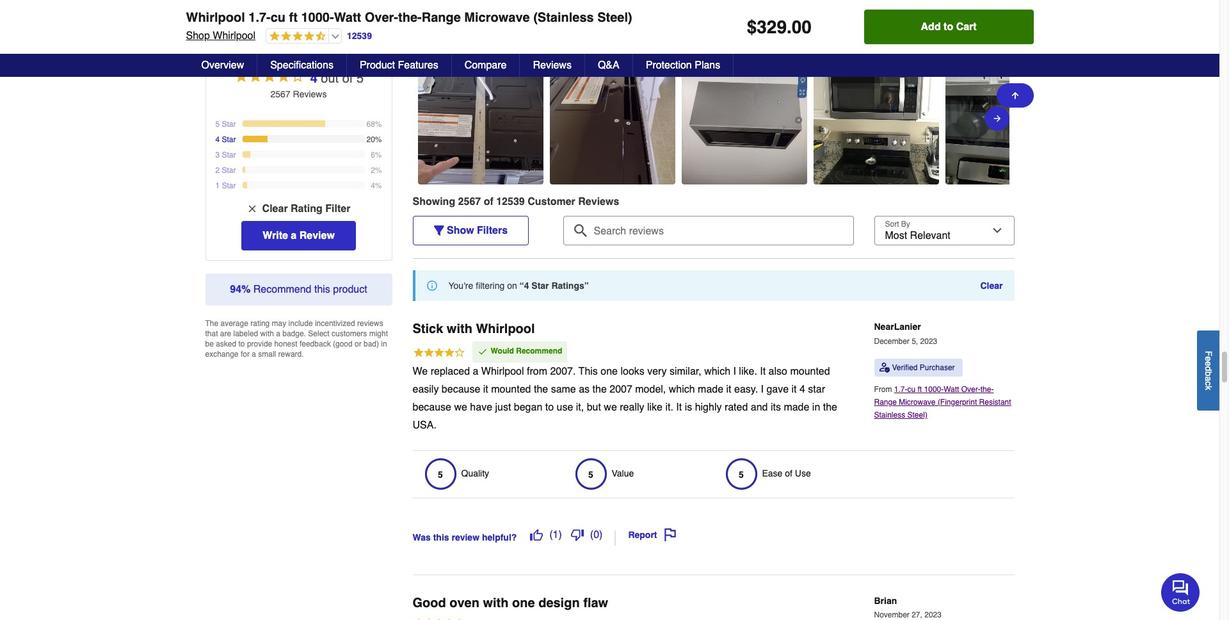 Task type: vqa. For each thing, say whether or not it's contained in the screenshot.
right Commercial
no



Task type: locate. For each thing, give the bounding box(es) containing it.
1 vertical spatial recommend
[[516, 347, 563, 356]]

1 horizontal spatial to
[[546, 401, 554, 413]]

1.7- up 4.5 stars image
[[249, 10, 271, 25]]

might
[[369, 330, 388, 338]]

its
[[771, 401, 781, 413]]

with right stick
[[447, 322, 473, 337]]

2 vertical spatial to
[[546, 401, 554, 413]]

microwave inside 1.7-cu ft 1000-watt over-the- range microwave (fingerprint resistant stainless steel)
[[899, 398, 936, 407]]

specifications
[[270, 60, 334, 71]]

review down rating
[[300, 230, 335, 242]]

the- inside 1.7-cu ft 1000-watt over-the- range microwave (fingerprint resistant stainless steel)
[[981, 385, 994, 394]]

add
[[921, 21, 941, 33]]

1 right thumb up icon
[[553, 529, 559, 540]]

one right this
[[601, 365, 618, 377]]

s for 12539
[[614, 196, 620, 208]]

of for 12539
[[484, 196, 494, 208]]

a inside we replaced a whirlpool from 2007. this one looks very similar, which i like. it also mounted easily because it mounted the same as the 2007 model, which made it easy. i gave it 4 star because we have just began to use it, but we really like it. it is highly rated and its made in the usa.
[[473, 365, 479, 377]]

the down star
[[824, 401, 838, 413]]

0 horizontal spatial 1.7-
[[249, 10, 271, 25]]

recommend up from
[[516, 347, 563, 356]]

a right for
[[252, 350, 256, 359]]

( right thumb down icon in the bottom left of the page
[[590, 529, 594, 540]]

of
[[342, 71, 353, 86], [484, 196, 494, 208], [785, 468, 793, 479]]

recommend up may
[[254, 284, 312, 296]]

1 it from the left
[[483, 383, 489, 395]]

2 horizontal spatial to
[[944, 21, 954, 33]]

1 horizontal spatial reviews
[[533, 60, 572, 71]]

microwave up stainless
[[899, 398, 936, 407]]

the down from
[[534, 383, 548, 395]]

may
[[272, 319, 286, 328]]

0 horizontal spatial made
[[698, 383, 724, 395]]

2 it from the left
[[727, 383, 732, 395]]

of up filters
[[484, 196, 494, 208]]

we left have
[[454, 401, 467, 413]]

it right gave
[[792, 383, 797, 395]]

this right 'was'
[[433, 532, 449, 542]]

q&a button
[[585, 54, 633, 77]]

with down rating
[[260, 330, 274, 338]]

add to cart
[[921, 21, 977, 33]]

2 e from the top
[[1204, 361, 1214, 366]]

this left product
[[314, 284, 330, 296]]

e up b
[[1204, 361, 1214, 366]]

usa.
[[413, 419, 437, 431]]

1 vertical spatial review
[[579, 196, 614, 208]]

0 horizontal spatial cu
[[271, 10, 286, 25]]

watt up product
[[334, 10, 361, 25]]

because down replaced
[[442, 383, 481, 395]]

2 horizontal spatial with
[[483, 595, 509, 610]]

2 horizontal spatial of
[[785, 468, 793, 479]]

1000- down purchaser
[[925, 385, 944, 394]]

0 horizontal spatial 1
[[216, 182, 220, 191]]

1 vertical spatial 12539
[[497, 196, 525, 208]]

1 horizontal spatial made
[[784, 401, 810, 413]]

it left easy.
[[727, 383, 732, 395]]

1 vertical spatial clear
[[981, 281, 1003, 291]]

1 horizontal spatial 1
[[553, 529, 559, 540]]

review down the out
[[293, 89, 322, 100]]

1 horizontal spatial the-
[[981, 385, 994, 394]]

protection plans button
[[633, 54, 734, 77]]

(fingerprint
[[938, 398, 978, 407]]

include
[[289, 319, 313, 328]]

to up for
[[239, 340, 245, 349]]

1 horizontal spatial s
[[614, 196, 620, 208]]

over- inside 1.7-cu ft 1000-watt over-the- range microwave (fingerprint resistant stainless steel)
[[962, 385, 981, 394]]

quality
[[461, 468, 489, 479]]

0 vertical spatial range
[[422, 10, 461, 25]]

0 vertical spatial review
[[293, 89, 322, 100]]

filter image
[[434, 226, 444, 236]]

0 vertical spatial clear
[[262, 203, 288, 215]]

1 horizontal spatial this
[[433, 532, 449, 542]]

review
[[293, 89, 322, 100], [579, 196, 614, 208], [300, 230, 335, 242]]

c
[[1204, 381, 1214, 385]]

i
[[734, 365, 737, 377], [761, 383, 764, 395]]

of right the out
[[342, 71, 353, 86]]

star up 3 star on the left top of the page
[[222, 135, 236, 144]]

1 vertical spatial 2567
[[458, 196, 481, 208]]

chat invite button image
[[1162, 573, 1201, 612]]

) right thumb down icon in the bottom left of the page
[[600, 529, 603, 540]]

1 vertical spatial ft
[[918, 385, 922, 394]]

the right 'as'
[[593, 383, 607, 395]]

0 horizontal spatial over-
[[365, 10, 398, 25]]

1 vertical spatial the-
[[981, 385, 994, 394]]

steel) right stainless
[[908, 411, 928, 420]]

to left use
[[546, 401, 554, 413]]

0 horizontal spatial this
[[314, 284, 330, 296]]

also
[[769, 365, 788, 377]]

4 left the out
[[310, 71, 318, 86]]

3
[[216, 151, 220, 160]]

one left design
[[512, 595, 535, 610]]

"
[[520, 281, 524, 291]]

0 horizontal spatial the-
[[398, 10, 422, 25]]

range down from on the right bottom
[[875, 398, 897, 407]]

1 ( from the left
[[550, 529, 553, 540]]

2 ( from the left
[[590, 529, 594, 540]]

of inside 4 out of 5 2567 review s
[[342, 71, 353, 86]]

2023 right 27,
[[925, 610, 942, 619]]

i left like.
[[734, 365, 737, 377]]

2 horizontal spatial it
[[792, 383, 797, 395]]

2023
[[921, 337, 938, 346], [925, 610, 942, 619]]

to right add
[[944, 21, 954, 33]]

uploaded image image
[[418, 116, 543, 128], [550, 116, 675, 128], [682, 116, 807, 128], [814, 116, 939, 128], [946, 116, 1071, 128]]

4 stars image for stick
[[413, 346, 465, 360]]

microwave
[[465, 10, 530, 25], [899, 398, 936, 407]]

2567 up show filters button
[[458, 196, 481, 208]]

steel) up q&a button
[[598, 10, 633, 25]]

clear inside button
[[262, 203, 288, 215]]

4 stars image for good
[[413, 617, 465, 620]]

mounted up just
[[491, 383, 531, 395]]

1 horizontal spatial watt
[[944, 385, 960, 394]]

write
[[263, 230, 288, 242]]

0 horizontal spatial reviews
[[196, 17, 258, 35]]

star
[[809, 383, 826, 395]]

(good
[[333, 340, 353, 349]]

0 vertical spatial made
[[698, 383, 724, 395]]

0 horizontal spatial in
[[381, 340, 387, 349]]

cu down verified
[[908, 385, 916, 394]]

0 horizontal spatial one
[[512, 595, 535, 610]]

value
[[612, 468, 634, 479]]

329
[[757, 17, 787, 37]]

review right customer at the top
[[579, 196, 614, 208]]

0 vertical spatial 2567
[[271, 89, 291, 100]]

e up d
[[1204, 356, 1214, 361]]

a right write
[[291, 230, 297, 242]]

0 vertical spatial recommend
[[254, 284, 312, 296]]

0 vertical spatial s
[[322, 89, 327, 100]]

1 horizontal spatial it
[[760, 365, 766, 377]]

5
[[357, 71, 364, 86], [216, 120, 220, 129], [438, 469, 443, 480], [589, 469, 594, 480], [739, 469, 744, 480]]

f e e d b a c k
[[1204, 351, 1214, 390]]

range up features
[[422, 10, 461, 25]]

a down may
[[276, 330, 280, 338]]

1 star
[[216, 182, 236, 191]]

2567 down specifications
[[271, 89, 291, 100]]

exchange
[[205, 350, 239, 359]]

reviews button up q&a button
[[182, 6, 1038, 46]]

watt up "(fingerprint"
[[944, 385, 960, 394]]

1 vertical spatial s
[[614, 196, 620, 208]]

reward.
[[278, 350, 304, 359]]

0 vertical spatial 12539
[[347, 31, 372, 41]]

5 for ease of use
[[739, 469, 744, 480]]

12539 up product
[[347, 31, 372, 41]]

it up have
[[483, 383, 489, 395]]

1 horizontal spatial i
[[761, 383, 764, 395]]

i left gave
[[761, 383, 764, 395]]

0 horizontal spatial i
[[734, 365, 737, 377]]

in inside the average rating may include incentivized reviews that are labeled with a badge. select customers might be asked to provide honest feedback (good or bad) in exchange for a small reward.
[[381, 340, 387, 349]]

are
[[220, 330, 231, 338]]

a down checkmark image
[[473, 365, 479, 377]]

q&a
[[598, 60, 620, 71]]

which left like.
[[705, 365, 731, 377]]

0 horizontal spatial with
[[260, 330, 274, 338]]

star for 4 star
[[222, 135, 236, 144]]

12539
[[347, 31, 372, 41], [497, 196, 525, 208]]

reviews button
[[182, 6, 1038, 46], [520, 54, 585, 77]]

1 horizontal spatial 12539
[[497, 196, 525, 208]]

0 horizontal spatial microwave
[[465, 10, 530, 25]]

star down 2 star
[[222, 182, 236, 191]]

add to cart button
[[864, 10, 1034, 44]]

2023 inside brian november 27, 2023
[[925, 610, 942, 619]]

1 horizontal spatial in
[[813, 401, 821, 413]]

to inside button
[[944, 21, 954, 33]]

in down star
[[813, 401, 821, 413]]

reviews down (stainless
[[533, 60, 572, 71]]

1 horizontal spatial which
[[705, 365, 731, 377]]

2023 inside the nearlanier december 5, 2023
[[921, 337, 938, 346]]

4 inside we replaced a whirlpool from 2007. this one looks very similar, which i like. it also mounted easily because it mounted the same as the 2007 model, which made it easy. i gave it 4 star because we have just began to use it, but we really like it. it is highly rated and its made in the usa.
[[800, 383, 806, 395]]

5 for quality
[[438, 469, 443, 480]]

star right '2' in the top of the page
[[222, 166, 236, 175]]

to inside we replaced a whirlpool from 2007. this one looks very similar, which i like. it also mounted easily because it mounted the same as the 2007 model, which made it easy. i gave it 4 star because we have just began to use it, but we really like it. it is highly rated and its made in the usa.
[[546, 401, 554, 413]]

star right 3
[[222, 151, 236, 160]]

1 vertical spatial 1.7-
[[895, 385, 908, 394]]

easily
[[413, 383, 439, 395]]

very
[[648, 365, 667, 377]]

which down the similar,
[[669, 383, 695, 395]]

star up 4 star
[[222, 120, 236, 129]]

Search reviews text field
[[568, 216, 849, 238]]

flag image
[[664, 528, 677, 541]]

the
[[534, 383, 548, 395], [593, 383, 607, 395], [824, 401, 838, 413]]

1 vertical spatial in
[[813, 401, 821, 413]]

steel) inside 1.7-cu ft 1000-watt over-the- range microwave (fingerprint resistant stainless steel)
[[908, 411, 928, 420]]

1 vertical spatial it
[[677, 401, 682, 413]]

0 vertical spatial 1
[[216, 182, 220, 191]]

cu inside 1.7-cu ft 1000-watt over-the- range microwave (fingerprint resistant stainless steel)
[[908, 385, 916, 394]]

star for 2 star
[[222, 166, 236, 175]]

on
[[507, 281, 517, 291]]

0 horizontal spatial 2567
[[271, 89, 291, 100]]

mounted
[[791, 365, 831, 377], [491, 383, 531, 395]]

reviews button down (stainless
[[520, 54, 585, 77]]

5,
[[912, 337, 919, 346]]

we right but
[[604, 401, 617, 413]]

0 horizontal spatial 1000-
[[301, 10, 334, 25]]

helpful?
[[482, 532, 517, 542]]

0 vertical spatial i
[[734, 365, 737, 377]]

2 vertical spatial of
[[785, 468, 793, 479]]

whirlpool down would
[[482, 365, 524, 377]]

1 vertical spatial steel)
[[908, 411, 928, 420]]

0 horizontal spatial we
[[454, 401, 467, 413]]

it left is
[[677, 401, 682, 413]]

0 vertical spatial to
[[944, 21, 954, 33]]

0 vertical spatial over-
[[365, 10, 398, 25]]

oven
[[450, 595, 480, 610]]

clear rating filter button
[[234, 197, 364, 221]]

reviews for reviews button to the top
[[196, 17, 258, 35]]

0 vertical spatial cu
[[271, 10, 286, 25]]

in inside we replaced a whirlpool from 2007. this one looks very similar, which i like. it also mounted easily because it mounted the same as the 2007 model, which made it easy. i gave it 4 star because we have just began to use it, but we really like it. it is highly rated and its made in the usa.
[[813, 401, 821, 413]]

purchaser
[[920, 363, 955, 372]]

12539 up filters
[[497, 196, 525, 208]]

but
[[587, 401, 601, 413]]

clear
[[262, 203, 288, 215], [981, 281, 1003, 291]]

watt inside 1.7-cu ft 1000-watt over-the- range microwave (fingerprint resistant stainless steel)
[[944, 385, 960, 394]]

show
[[447, 225, 474, 237]]

ft up 4.5 stars image
[[289, 10, 298, 25]]

badge.
[[283, 330, 306, 338]]

1 vertical spatial reviews
[[533, 60, 572, 71]]

0 vertical spatial reviews button
[[182, 6, 1038, 46]]

whirlpool up overview button
[[213, 30, 256, 42]]

1 horizontal spatial range
[[875, 398, 897, 407]]

s
[[322, 89, 327, 100], [614, 196, 620, 208]]

of left use
[[785, 468, 793, 479]]

5 left ease
[[739, 469, 744, 480]]

0 vertical spatial of
[[342, 71, 353, 86]]

highly
[[695, 401, 722, 413]]

over- up "(fingerprint"
[[962, 385, 981, 394]]

0 vertical spatial 4 stars image
[[234, 69, 305, 88]]

0 vertical spatial which
[[705, 365, 731, 377]]

reviews up overview button
[[196, 17, 258, 35]]

1 we from the left
[[454, 401, 467, 413]]

1.7- inside 1.7-cu ft 1000-watt over-the- range microwave (fingerprint resistant stainless steel)
[[895, 385, 908, 394]]

with right oven
[[483, 595, 509, 610]]

microwave up compare button
[[465, 10, 530, 25]]

1 ) from the left
[[559, 529, 562, 540]]

it right like.
[[760, 365, 766, 377]]

replaced
[[431, 365, 470, 377]]

whirlpool up shop whirlpool
[[186, 10, 245, 25]]

1 vertical spatial 1
[[553, 529, 559, 540]]

0 vertical spatial one
[[601, 365, 618, 377]]

rated
[[725, 401, 748, 413]]

good
[[413, 595, 446, 610]]

would
[[491, 347, 514, 356]]

s inside 4 out of 5 2567 review s
[[322, 89, 327, 100]]

made right its
[[784, 401, 810, 413]]

verified
[[893, 363, 918, 372]]

reviews
[[196, 17, 258, 35], [533, 60, 572, 71]]

the- up resistant
[[981, 385, 994, 394]]

1 horizontal spatial it
[[727, 383, 732, 395]]

5 left quality on the left of page
[[438, 469, 443, 480]]

verified purchaser
[[893, 363, 955, 372]]

4 left star
[[800, 383, 806, 395]]

1 vertical spatial microwave
[[899, 398, 936, 407]]

mounted up star
[[791, 365, 831, 377]]

overview
[[201, 60, 244, 71]]

made
[[698, 383, 724, 395], [784, 401, 810, 413]]

0 horizontal spatial (
[[550, 529, 553, 540]]

) left thumb down icon in the bottom left of the page
[[559, 529, 562, 540]]

6%
[[371, 151, 382, 160]]

began
[[514, 401, 543, 413]]

ft down verified purchaser
[[918, 385, 922, 394]]

3 it from the left
[[792, 383, 797, 395]]

compare button
[[452, 54, 520, 77]]

4.5 stars image
[[266, 31, 326, 43]]

1 vertical spatial over-
[[962, 385, 981, 394]]

the- up features
[[398, 10, 422, 25]]

clear for clear rating filter
[[262, 203, 288, 215]]

over- up product
[[365, 10, 398, 25]]

you're
[[449, 281, 473, 291]]

2
[[216, 166, 220, 175]]

1.7- down verified
[[895, 385, 908, 394]]

1 horizontal spatial microwave
[[899, 398, 936, 407]]

27,
[[912, 610, 923, 619]]

2 horizontal spatial the
[[824, 401, 838, 413]]

reviews
[[357, 319, 383, 328]]

made up highly
[[698, 383, 724, 395]]

product features button
[[347, 54, 452, 77]]

5 down product
[[357, 71, 364, 86]]

0 horizontal spatial s
[[322, 89, 327, 100]]

ft
[[289, 10, 298, 25], [918, 385, 922, 394]]

2 ) from the left
[[600, 529, 603, 540]]

0 vertical spatial this
[[314, 284, 330, 296]]

use
[[557, 401, 573, 413]]

0 horizontal spatial it
[[483, 383, 489, 395]]

write a review button
[[242, 221, 356, 251]]

1 horizontal spatial )
[[600, 529, 603, 540]]

review inside 4 out of 5 2567 review s
[[293, 89, 322, 100]]

have
[[470, 401, 493, 413]]

with inside the average rating may include incentivized reviews that are labeled with a badge. select customers might be asked to provide honest feedback (good or bad) in exchange for a small reward.
[[260, 330, 274, 338]]

filters
[[477, 225, 508, 237]]

ease
[[763, 468, 783, 479]]

1 vertical spatial cu
[[908, 385, 916, 394]]

0 vertical spatial reviews
[[196, 17, 258, 35]]

4 stars image
[[234, 69, 305, 88], [413, 346, 465, 360], [413, 617, 465, 620]]

5 inside 4 out of 5 2567 review s
[[357, 71, 364, 86]]

1 vertical spatial mounted
[[491, 383, 531, 395]]

range
[[422, 10, 461, 25], [875, 398, 897, 407]]

1 e from the top
[[1204, 356, 1214, 361]]

) for ( 1 )
[[559, 529, 562, 540]]

report button
[[624, 524, 681, 545]]

1 vertical spatial 2023
[[925, 610, 942, 619]]

whirlpool inside we replaced a whirlpool from 2007. this one looks very similar, which i like. it also mounted easily because it mounted the same as the 2007 model, which made it easy. i gave it 4 star because we have just began to use it, but we really like it. it is highly rated and its made in the usa.
[[482, 365, 524, 377]]

in down "might"
[[381, 340, 387, 349]]

cu up 4.5 stars image
[[271, 10, 286, 25]]

0 horizontal spatial of
[[342, 71, 353, 86]]

2567 inside 4 out of 5 2567 review s
[[271, 89, 291, 100]]

1 horizontal spatial ft
[[918, 385, 922, 394]]

the
[[205, 319, 219, 328]]

( right thumb up icon
[[550, 529, 553, 540]]

because down easily
[[413, 401, 452, 413]]

0 vertical spatial steel)
[[598, 10, 633, 25]]

e
[[1204, 356, 1214, 361], [1204, 361, 1214, 366]]

) for ( 0 )
[[600, 529, 603, 540]]

4 inside 4 out of 5 2567 review s
[[310, 71, 318, 86]]

1 horizontal spatial (
[[590, 529, 594, 540]]

1 horizontal spatial we
[[604, 401, 617, 413]]

2023 right "5,"
[[921, 337, 938, 346]]

1000- up 4.5 stars image
[[301, 10, 334, 25]]

0 vertical spatial 2023
[[921, 337, 938, 346]]



Task type: describe. For each thing, give the bounding box(es) containing it.
protection plans
[[646, 60, 721, 71]]

showing 2567 of 12539 customer review s
[[413, 196, 620, 208]]

design
[[539, 595, 580, 610]]

1 horizontal spatial 2567
[[458, 196, 481, 208]]

1 uploaded image image from the left
[[418, 116, 543, 128]]

4 up 3
[[216, 135, 220, 144]]

review
[[452, 532, 480, 542]]

showing
[[413, 196, 455, 208]]

stainless
[[875, 411, 906, 420]]

just
[[495, 401, 511, 413]]

$ 329 . 00
[[747, 17, 812, 37]]

similar,
[[670, 365, 702, 377]]

2023 for brian
[[925, 610, 942, 619]]

0 vertical spatial ft
[[289, 10, 298, 25]]

customer
[[528, 196, 576, 208]]

0
[[594, 529, 600, 540]]

shop
[[186, 30, 210, 42]]

0 horizontal spatial range
[[422, 10, 461, 25]]

5 star
[[216, 120, 236, 129]]

product features
[[360, 60, 439, 71]]

checkmark image
[[477, 346, 488, 357]]

b
[[1204, 371, 1214, 376]]

ratings
[[552, 281, 585, 291]]

asked
[[216, 340, 236, 349]]

reviews for bottom reviews button
[[533, 60, 572, 71]]

select
[[308, 330, 330, 338]]

out
[[321, 71, 339, 86]]

arrow up image
[[1010, 90, 1021, 101]]

it.
[[666, 401, 674, 413]]

bad)
[[364, 340, 379, 349]]

would recommend
[[491, 347, 563, 356]]

( for 0
[[590, 529, 594, 540]]

.
[[787, 17, 792, 37]]

model,
[[636, 383, 666, 395]]

or
[[355, 340, 362, 349]]

close image
[[247, 204, 257, 214]]

0 vertical spatial 1.7-
[[249, 10, 271, 25]]

clear for clear
[[981, 281, 1003, 291]]

star right the "
[[532, 281, 549, 291]]

stick
[[413, 322, 443, 337]]

ft inside 1.7-cu ft 1000-watt over-the- range microwave (fingerprint resistant stainless steel)
[[918, 385, 922, 394]]

range inside 1.7-cu ft 1000-watt over-the- range microwave (fingerprint resistant stainless steel)
[[875, 398, 897, 407]]

a up k
[[1204, 376, 1214, 381]]

filter
[[326, 203, 351, 215]]

be
[[205, 340, 214, 349]]

f
[[1204, 351, 1214, 356]]

the average rating may include incentivized reviews that are labeled with a badge. select customers might be asked to provide honest feedback (good or bad) in exchange for a small reward.
[[205, 319, 388, 359]]

5 uploaded image image from the left
[[946, 116, 1071, 128]]

protection
[[646, 60, 692, 71]]

68%
[[367, 120, 382, 129]]

1 vertical spatial made
[[784, 401, 810, 413]]

customers
[[332, 330, 367, 338]]

0 horizontal spatial recommend
[[254, 284, 312, 296]]

2023 for nearlanier
[[921, 337, 938, 346]]

overview button
[[189, 54, 258, 77]]

1 horizontal spatial with
[[447, 322, 473, 337]]

"
[[585, 281, 589, 291]]

honest
[[274, 340, 298, 349]]

0 horizontal spatial the
[[534, 383, 548, 395]]

nearlanier december 5, 2023
[[875, 322, 938, 346]]

1 horizontal spatial mounted
[[791, 365, 831, 377]]

rating
[[251, 319, 270, 328]]

report
[[629, 529, 657, 540]]

you're filtering on " 4 star ratings "
[[449, 281, 589, 291]]

review inside write a review button
[[300, 230, 335, 242]]

like
[[648, 401, 663, 413]]

ease of use
[[763, 468, 811, 479]]

easy.
[[735, 383, 758, 395]]

really
[[620, 401, 645, 413]]

1.7-cu ft 1000-watt over-the- range microwave (fingerprint resistant stainless steel)
[[875, 385, 1012, 420]]

5 for value
[[589, 469, 594, 480]]

94
[[230, 284, 242, 296]]

1 vertical spatial which
[[669, 383, 695, 395]]

s for 5
[[322, 89, 327, 100]]

3 uploaded image image from the left
[[682, 116, 807, 128]]

4 right on
[[524, 281, 529, 291]]

of for 5
[[342, 71, 353, 86]]

0 horizontal spatial 12539
[[347, 31, 372, 41]]

as
[[579, 383, 590, 395]]

( 1 )
[[550, 529, 562, 540]]

is
[[685, 401, 693, 413]]

$
[[747, 17, 757, 37]]

1 vertical spatial reviews button
[[520, 54, 585, 77]]

4%
[[371, 182, 382, 191]]

whirlpool up would
[[476, 322, 535, 337]]

small
[[258, 350, 276, 359]]

brian
[[875, 595, 898, 606]]

star for 1 star
[[222, 182, 236, 191]]

like.
[[739, 365, 758, 377]]

( 0 )
[[590, 529, 603, 540]]

that
[[205, 330, 218, 338]]

info image
[[427, 281, 437, 291]]

1.7-cu ft 1000-watt over-the- range microwave (fingerprint resistant stainless steel) link
[[875, 385, 1012, 420]]

nearlanier
[[875, 322, 921, 332]]

write a review
[[263, 230, 335, 242]]

features
[[398, 60, 439, 71]]

show filters
[[447, 225, 508, 237]]

plans
[[695, 60, 721, 71]]

2 uploaded image image from the left
[[550, 116, 675, 128]]

resistant
[[980, 398, 1012, 407]]

to inside the average rating may include incentivized reviews that are labeled with a badge. select customers might be asked to provide honest feedback (good or bad) in exchange for a small reward.
[[239, 340, 245, 349]]

verified purchaser icon image
[[880, 363, 890, 373]]

arrow right image
[[992, 111, 1003, 126]]

0 vertical spatial it
[[760, 365, 766, 377]]

star for 3 star
[[222, 151, 236, 160]]

0 vertical spatial the-
[[398, 10, 422, 25]]

gave
[[767, 383, 789, 395]]

for
[[241, 350, 250, 359]]

clear button
[[981, 280, 1003, 292]]

0 horizontal spatial steel)
[[598, 10, 633, 25]]

5 up 4 star
[[216, 120, 220, 129]]

( for 1
[[550, 529, 553, 540]]

k
[[1204, 385, 1214, 390]]

2 we from the left
[[604, 401, 617, 413]]

thumb down image
[[571, 528, 584, 541]]

0 vertical spatial because
[[442, 383, 481, 395]]

one inside we replaced a whirlpool from 2007. this one looks very similar, which i like. it also mounted easily because it mounted the same as the 2007 model, which made it easy. i gave it 4 star because we have just began to use it, but we really like it. it is highly rated and its made in the usa.
[[601, 365, 618, 377]]

2007
[[610, 383, 633, 395]]

1 horizontal spatial recommend
[[516, 347, 563, 356]]

2 star
[[216, 166, 236, 175]]

4 uploaded image image from the left
[[814, 116, 939, 128]]

review for 5
[[293, 89, 322, 100]]

star for 5 star
[[222, 120, 236, 129]]

december
[[875, 337, 910, 346]]

specifications button
[[258, 54, 347, 77]]

f e e d b a c k button
[[1198, 330, 1220, 410]]

it,
[[576, 401, 584, 413]]

1 horizontal spatial the
[[593, 383, 607, 395]]

stick with whirlpool
[[413, 322, 535, 337]]

review for 12539
[[579, 196, 614, 208]]

1000- inside 1.7-cu ft 1000-watt over-the- range microwave (fingerprint resistant stainless steel)
[[925, 385, 944, 394]]

thumb up image
[[530, 528, 543, 541]]

0 horizontal spatial watt
[[334, 10, 361, 25]]

average
[[221, 319, 248, 328]]

0 vertical spatial 1000-
[[301, 10, 334, 25]]

1 vertical spatial because
[[413, 401, 452, 413]]



